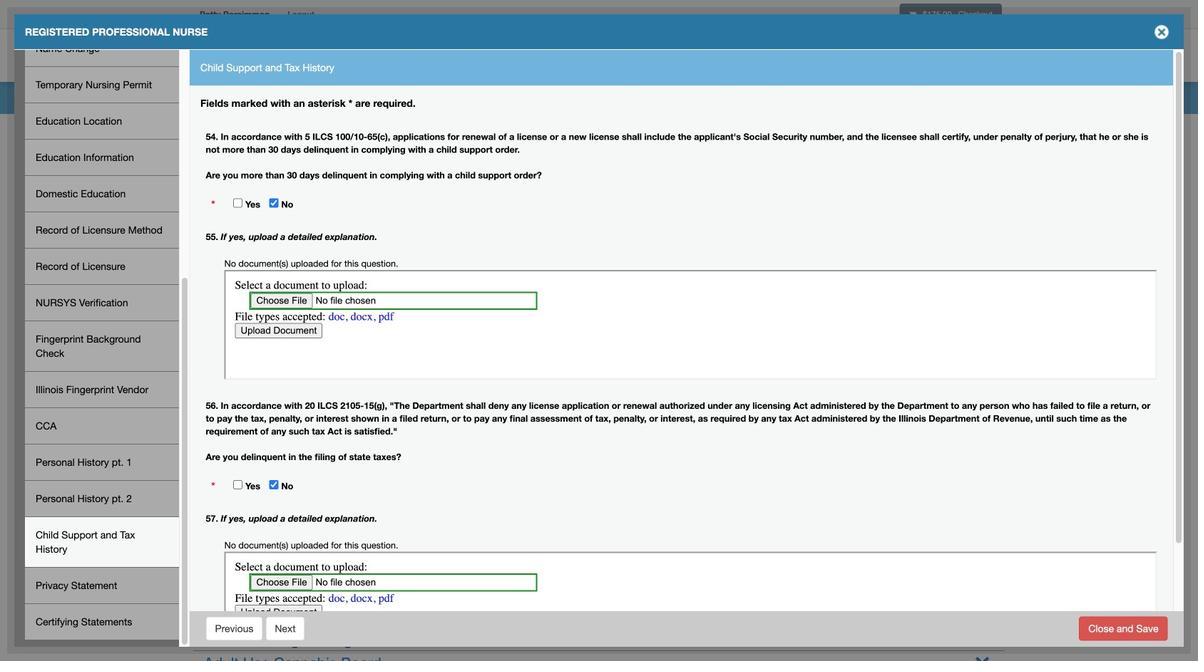 Task type: locate. For each thing, give the bounding box(es) containing it.
None checkbox
[[233, 199, 243, 208]]

2 vertical spatial chevron down image
[[975, 653, 990, 662]]

None button
[[206, 617, 263, 641], [266, 617, 305, 641], [1079, 617, 1168, 641], [206, 617, 263, 641], [266, 617, 305, 641], [1079, 617, 1168, 641]]

illinois department of financial and professional regulation image
[[193, 32, 518, 78]]

3 chevron down image from the top
[[975, 606, 990, 621]]

3 chevron down image from the top
[[975, 653, 990, 662]]

2 vertical spatial chevron down image
[[975, 606, 990, 621]]

1 chevron down image from the top
[[975, 418, 990, 433]]

1 vertical spatial chevron down image
[[975, 394, 990, 409]]

0 vertical spatial chevron down image
[[975, 418, 990, 433]]

1 vertical spatial chevron down image
[[975, 536, 990, 551]]

close window image
[[1150, 21, 1173, 43]]

None checkbox
[[269, 199, 279, 208], [233, 481, 243, 490], [269, 481, 279, 490], [269, 199, 279, 208], [233, 481, 243, 490], [269, 481, 279, 490]]

chevron down image
[[975, 371, 990, 386], [975, 394, 990, 409], [975, 653, 990, 662]]

chevron down image
[[975, 418, 990, 433], [975, 536, 990, 551], [975, 606, 990, 621]]

0 vertical spatial chevron down image
[[975, 371, 990, 386]]



Task type: vqa. For each thing, say whether or not it's contained in the screenshot.
3rd chevron down image from the bottom
yes



Task type: describe. For each thing, give the bounding box(es) containing it.
2 chevron down image from the top
[[975, 536, 990, 551]]

shopping cart image
[[909, 10, 916, 18]]

2 chevron down image from the top
[[975, 394, 990, 409]]

1 chevron down image from the top
[[975, 371, 990, 386]]



